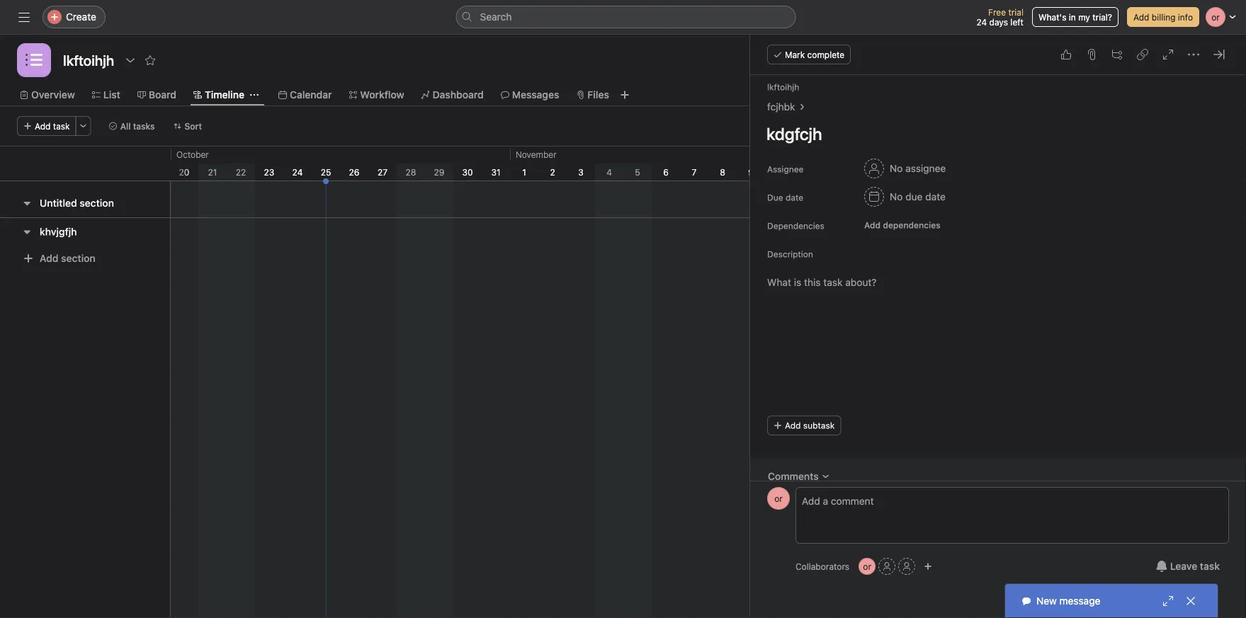 Task type: describe. For each thing, give the bounding box(es) containing it.
untitled section
[[40, 197, 114, 209]]

assignee
[[768, 164, 804, 174]]

no assignee button
[[858, 156, 953, 181]]

tasks
[[133, 121, 155, 131]]

more actions image
[[79, 122, 88, 130]]

expand new message image
[[1163, 596, 1175, 607]]

1 vertical spatial or button
[[859, 559, 876, 576]]

khvjgfjh
[[40, 226, 77, 238]]

due
[[768, 193, 784, 203]]

add billing info button
[[1128, 7, 1200, 27]]

search
[[480, 11, 512, 23]]

add for add dependencies
[[865, 220, 881, 230]]

task for leave task
[[1201, 561, 1221, 573]]

list link
[[92, 87, 120, 103]]

board link
[[137, 87, 177, 103]]

8
[[720, 167, 726, 177]]

all tasks
[[120, 121, 155, 131]]

what's
[[1039, 12, 1067, 22]]

calendar
[[290, 89, 332, 101]]

add section
[[40, 253, 95, 264]]

fcjhbk
[[768, 101, 796, 113]]

4
[[607, 167, 612, 177]]

due
[[906, 191, 923, 203]]

trial?
[[1093, 12, 1113, 22]]

20
[[179, 167, 190, 177]]

21
[[208, 167, 217, 177]]

collaborators
[[796, 562, 850, 572]]

files
[[588, 89, 610, 101]]

mark complete
[[785, 50, 845, 60]]

Task Name text field
[[758, 118, 1230, 150]]

list
[[103, 89, 120, 101]]

calendar link
[[279, 87, 332, 103]]

all
[[120, 121, 131, 131]]

add for add section
[[40, 253, 58, 264]]

info
[[1179, 12, 1194, 22]]

days
[[990, 17, 1009, 27]]

more actions for this task image
[[1189, 49, 1200, 60]]

list image
[[26, 52, 43, 69]]

add subtask image
[[1112, 49, 1124, 60]]

khvjgfjh button
[[40, 219, 77, 245]]

show options image
[[125, 55, 136, 66]]

dependencies
[[883, 220, 941, 230]]

no assignee
[[890, 163, 947, 174]]

1 vertical spatial 24
[[292, 167, 303, 177]]

my
[[1079, 12, 1091, 22]]

assignee
[[906, 163, 947, 174]]

workflow
[[360, 89, 404, 101]]

messages
[[512, 89, 560, 101]]

main content containing fcjhbk
[[751, 75, 1247, 539]]

left
[[1011, 17, 1024, 27]]

free
[[989, 7, 1007, 17]]

new message
[[1037, 596, 1101, 607]]

add subtask button
[[768, 416, 842, 436]]

9
[[749, 167, 754, 177]]

section for add section
[[61, 253, 95, 264]]

workflow link
[[349, 87, 404, 103]]

billing
[[1152, 12, 1176, 22]]

create
[[66, 11, 96, 23]]

trial
[[1009, 7, 1024, 17]]

leave task
[[1171, 561, 1221, 573]]

free trial 24 days left
[[977, 7, 1024, 27]]

add to starred image
[[145, 55, 156, 66]]

messages link
[[501, 87, 560, 103]]

6
[[664, 167, 669, 177]]

search list box
[[456, 6, 796, 28]]

dashboard link
[[421, 87, 484, 103]]

add task
[[35, 121, 70, 131]]

mark complete button
[[768, 45, 851, 65]]

dashboard
[[433, 89, 484, 101]]

november
[[516, 150, 557, 159]]

section for untitled section
[[80, 197, 114, 209]]

26
[[349, 167, 360, 177]]

no for no assignee
[[890, 163, 903, 174]]

create button
[[43, 6, 106, 28]]

lkftoihjh link
[[768, 82, 800, 92]]

leave task button
[[1147, 554, 1230, 580]]

or for the bottom or button
[[864, 562, 872, 572]]

add task button
[[17, 116, 76, 136]]

7
[[692, 167, 697, 177]]



Task type: locate. For each thing, give the bounding box(es) containing it.
or
[[775, 494, 783, 504], [864, 562, 872, 572]]

add billing info
[[1134, 12, 1194, 22]]

comments
[[768, 471, 819, 483]]

no left assignee
[[890, 163, 903, 174]]

task right leave
[[1201, 561, 1221, 573]]

2
[[550, 167, 555, 177]]

1 horizontal spatial task
[[1201, 561, 1221, 573]]

1 vertical spatial task
[[1201, 561, 1221, 573]]

mark
[[785, 50, 805, 60]]

leave
[[1171, 561, 1198, 573]]

None text field
[[60, 47, 118, 73]]

add dependencies
[[865, 220, 941, 230]]

full screen image
[[1163, 49, 1175, 60]]

section
[[80, 197, 114, 209], [61, 253, 95, 264]]

add left billing
[[1134, 12, 1150, 22]]

in
[[1070, 12, 1077, 22]]

30
[[462, 167, 473, 177]]

due date
[[768, 193, 804, 203]]

24
[[977, 17, 988, 27], [292, 167, 303, 177]]

main content
[[751, 75, 1247, 539]]

add tab image
[[619, 89, 631, 101]]

untitled
[[40, 197, 77, 209]]

or right collaborators
[[864, 562, 872, 572]]

24 inside free trial 24 days left
[[977, 17, 988, 27]]

section inside add section button
[[61, 253, 95, 264]]

task inside kdgfcjh dialog
[[1201, 561, 1221, 573]]

add dependencies button
[[858, 215, 947, 235]]

search button
[[456, 6, 796, 28]]

1 vertical spatial section
[[61, 253, 95, 264]]

tab actions image
[[250, 91, 259, 99]]

no due date
[[890, 191, 946, 203]]

attachments: add a file to this task, kdgfcjh image
[[1087, 49, 1098, 60]]

no left due
[[890, 191, 903, 203]]

add
[[1134, 12, 1150, 22], [35, 121, 51, 131], [865, 220, 881, 230], [40, 253, 58, 264], [785, 421, 801, 431]]

collapse task list for the section untitled section image
[[21, 198, 33, 209]]

22
[[236, 167, 246, 177]]

section inside untitled section button
[[80, 197, 114, 209]]

1 horizontal spatial or button
[[859, 559, 876, 576]]

kdgfcjh dialog
[[751, 35, 1247, 619]]

fcjhbk link
[[768, 99, 796, 115]]

29
[[434, 167, 445, 177]]

27
[[378, 167, 388, 177]]

0 vertical spatial or button
[[768, 488, 790, 510]]

1 no from the top
[[890, 163, 903, 174]]

1 vertical spatial or
[[864, 562, 872, 572]]

task for add task
[[53, 121, 70, 131]]

no for no due date
[[890, 191, 903, 203]]

2 no from the top
[[890, 191, 903, 203]]

or button
[[768, 488, 790, 510], [859, 559, 876, 576]]

or button right collaborators
[[859, 559, 876, 576]]

overview
[[31, 89, 75, 101]]

october
[[177, 150, 209, 159]]

0 horizontal spatial task
[[53, 121, 70, 131]]

0 vertical spatial task
[[53, 121, 70, 131]]

overview link
[[20, 87, 75, 103]]

add left subtask
[[785, 421, 801, 431]]

no due date button
[[858, 184, 953, 210]]

collapse task list for the section khvjgfjh image
[[21, 226, 33, 238]]

24 right 23
[[292, 167, 303, 177]]

date
[[926, 191, 946, 203], [786, 193, 804, 203]]

23
[[264, 167, 275, 177]]

section right untitled
[[80, 197, 114, 209]]

25
[[321, 167, 331, 177]]

board
[[149, 89, 177, 101]]

add inside button
[[1134, 12, 1150, 22]]

add or remove collaborators image
[[924, 563, 933, 571]]

add down the khvjgfjh button on the left of the page
[[40, 253, 58, 264]]

files link
[[577, 87, 610, 103]]

or button down comments
[[768, 488, 790, 510]]

0 horizontal spatial date
[[786, 193, 804, 203]]

close details image
[[1214, 49, 1226, 60]]

0 likes. click to like this task image
[[1061, 49, 1072, 60]]

what's in my trial?
[[1039, 12, 1113, 22]]

3
[[579, 167, 584, 177]]

1 horizontal spatial or
[[864, 562, 872, 572]]

task left more actions image at the top left of page
[[53, 121, 70, 131]]

close image
[[1186, 596, 1197, 607]]

timeline link
[[194, 87, 245, 103]]

0 horizontal spatial or
[[775, 494, 783, 504]]

24 left days
[[977, 17, 988, 27]]

comments button
[[759, 464, 840, 490]]

lkftoihjh
[[768, 82, 800, 92]]

description
[[768, 250, 814, 259]]

add down overview link at the left top of the page
[[35, 121, 51, 131]]

add for add task
[[35, 121, 51, 131]]

subtask
[[804, 421, 835, 431]]

what's in my trial? button
[[1033, 7, 1119, 27]]

0 vertical spatial 24
[[977, 17, 988, 27]]

section down the khvjgfjh button on the left of the page
[[61, 253, 95, 264]]

no
[[890, 163, 903, 174], [890, 191, 903, 203]]

add section button
[[17, 246, 101, 271]]

31
[[492, 167, 501, 177]]

add left dependencies
[[865, 220, 881, 230]]

all tasks button
[[103, 116, 161, 136]]

1 vertical spatial no
[[890, 191, 903, 203]]

0 vertical spatial no
[[890, 163, 903, 174]]

task
[[53, 121, 70, 131], [1201, 561, 1221, 573]]

5
[[635, 167, 641, 177]]

copy task link image
[[1138, 49, 1149, 60]]

1
[[523, 167, 527, 177]]

1 horizontal spatial date
[[926, 191, 946, 203]]

dependencies
[[768, 221, 825, 231]]

expand sidebar image
[[18, 11, 30, 23]]

sort button
[[167, 116, 208, 136]]

0 horizontal spatial 24
[[292, 167, 303, 177]]

28
[[406, 167, 416, 177]]

0 vertical spatial or
[[775, 494, 783, 504]]

0 horizontal spatial or button
[[768, 488, 790, 510]]

sort
[[185, 121, 202, 131]]

add for add subtask
[[785, 421, 801, 431]]

timeline
[[205, 89, 245, 101]]

add subtask
[[785, 421, 835, 431]]

or down comments
[[775, 494, 783, 504]]

0 vertical spatial section
[[80, 197, 114, 209]]

or for the left or button
[[775, 494, 783, 504]]

add for add billing info
[[1134, 12, 1150, 22]]

1 horizontal spatial 24
[[977, 17, 988, 27]]

date inside dropdown button
[[926, 191, 946, 203]]

untitled section button
[[40, 191, 114, 216]]



Task type: vqa. For each thing, say whether or not it's contained in the screenshot.
24
yes



